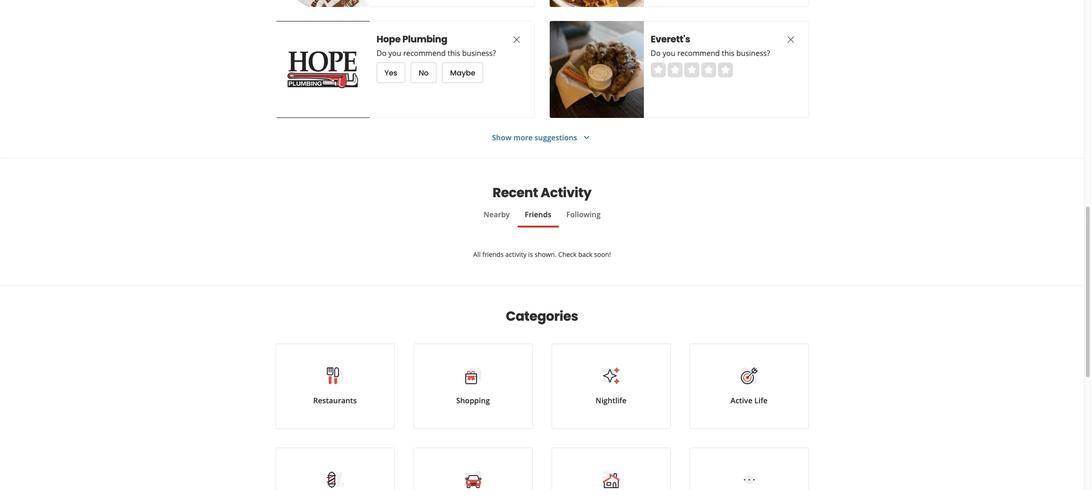Task type: describe. For each thing, give the bounding box(es) containing it.
recommend for everett's
[[678, 48, 720, 58]]

friends
[[525, 210, 552, 220]]

activity
[[506, 250, 527, 259]]

hope plumbing
[[377, 33, 448, 46]]

restaurants link
[[276, 344, 395, 429]]

category navigation section navigation
[[266, 286, 819, 490]]

this for everett's
[[722, 48, 735, 58]]

hope plumbing link
[[377, 33, 493, 46]]

activity
[[541, 184, 592, 202]]

rating element
[[651, 63, 733, 77]]

life
[[755, 396, 768, 406]]

all friends activity is shown. check back soon!
[[474, 250, 611, 259]]

show
[[492, 132, 512, 143]]

active life
[[731, 396, 768, 406]]

dismiss card image for everett's
[[786, 34, 797, 45]]

business? for hope plumbing
[[463, 48, 496, 58]]

business? for everett's
[[737, 48, 771, 58]]

is
[[529, 250, 533, 259]]

suggestions
[[535, 132, 578, 143]]

nightlife link
[[552, 344, 671, 429]]

check
[[559, 250, 577, 259]]

hope
[[377, 33, 401, 46]]

do for hope plumbing
[[377, 48, 387, 58]]

dismiss card image for hope plumbing
[[511, 34, 522, 45]]

everett's link
[[651, 33, 768, 46]]

this for hope plumbing
[[448, 48, 461, 58]]

explore recent activity section section
[[276, 159, 809, 286]]

no button
[[411, 63, 437, 83]]



Task type: locate. For each thing, give the bounding box(es) containing it.
2 you from the left
[[663, 48, 676, 58]]

do down "hope"
[[377, 48, 387, 58]]

0 horizontal spatial dismiss card image
[[511, 34, 522, 45]]

soon!
[[595, 250, 611, 259]]

business? up maybe
[[463, 48, 496, 58]]

do
[[377, 48, 387, 58], [651, 48, 661, 58]]

do you recommend this business?
[[377, 48, 496, 58], [651, 48, 771, 58]]

1 this from the left
[[448, 48, 461, 58]]

0 horizontal spatial you
[[389, 48, 402, 58]]

show more suggestions button
[[492, 132, 592, 143]]

this
[[448, 48, 461, 58], [722, 48, 735, 58]]

recommend
[[403, 48, 446, 58], [678, 48, 720, 58]]

yes
[[385, 67, 398, 78]]

recent activity
[[493, 184, 592, 202]]

photo of allsups image
[[276, 0, 370, 7]]

recommend for hope plumbing
[[403, 48, 446, 58]]

shown.
[[535, 250, 557, 259]]

2 business? from the left
[[737, 48, 771, 58]]

do you recommend this business? for hope plumbing
[[377, 48, 496, 58]]

1 horizontal spatial this
[[722, 48, 735, 58]]

1 horizontal spatial business?
[[737, 48, 771, 58]]

recent
[[493, 184, 539, 202]]

0 horizontal spatial do you recommend this business?
[[377, 48, 496, 58]]

shopping
[[457, 396, 490, 406]]

0 horizontal spatial recommend
[[403, 48, 446, 58]]

you down everett's
[[663, 48, 676, 58]]

do you recommend this business? down hope plumbing link
[[377, 48, 496, 58]]

maybe
[[450, 67, 476, 78]]

1 horizontal spatial do you recommend this business?
[[651, 48, 771, 58]]

1 do you recommend this business? from the left
[[377, 48, 496, 58]]

maybe button
[[443, 63, 484, 83]]

2 dismiss card image from the left
[[786, 34, 797, 45]]

business?
[[463, 48, 496, 58], [737, 48, 771, 58]]

photo of hope plumbing image
[[276, 21, 370, 118]]

recommend down everett's link
[[678, 48, 720, 58]]

you for everett's
[[663, 48, 676, 58]]

1 you from the left
[[389, 48, 402, 58]]

you for hope plumbing
[[389, 48, 402, 58]]

categories
[[506, 308, 579, 326]]

1 do from the left
[[377, 48, 387, 58]]

you down "hope"
[[389, 48, 402, 58]]

restaurants
[[313, 396, 357, 406]]

1 horizontal spatial do
[[651, 48, 661, 58]]

photo of everett's image
[[550, 21, 644, 118]]

do down everett's
[[651, 48, 661, 58]]

do for everett's
[[651, 48, 661, 58]]

back
[[579, 250, 593, 259]]

1 horizontal spatial recommend
[[678, 48, 720, 58]]

do you recommend this business? for everett's
[[651, 48, 771, 58]]

0 horizontal spatial do
[[377, 48, 387, 58]]

None radio
[[651, 63, 666, 77], [668, 63, 683, 77], [702, 63, 716, 77], [718, 63, 733, 77], [651, 63, 666, 77], [668, 63, 683, 77], [702, 63, 716, 77], [718, 63, 733, 77]]

2 this from the left
[[722, 48, 735, 58]]

active life link
[[690, 344, 809, 429]]

no
[[419, 67, 429, 78]]

24 chevron down v2 image
[[581, 132, 592, 143]]

recommend down the plumbing
[[403, 48, 446, 58]]

more
[[514, 132, 533, 143]]

dismiss card image
[[511, 34, 522, 45], [786, 34, 797, 45]]

nearby
[[484, 210, 510, 220]]

show more suggestions
[[492, 132, 578, 143]]

plumbing
[[403, 33, 448, 46]]

(no rating) image
[[651, 63, 733, 77]]

2 do from the left
[[651, 48, 661, 58]]

1 horizontal spatial dismiss card image
[[786, 34, 797, 45]]

None radio
[[685, 63, 700, 77]]

this up maybe
[[448, 48, 461, 58]]

following
[[567, 210, 601, 220]]

nightlife
[[596, 396, 627, 406]]

0 horizontal spatial this
[[448, 48, 461, 58]]

tab list containing nearby
[[276, 209, 809, 228]]

1 dismiss card image from the left
[[511, 34, 522, 45]]

1 business? from the left
[[463, 48, 496, 58]]

business? down everett's link
[[737, 48, 771, 58]]

tab list
[[276, 209, 809, 228]]

do you recommend this business? down everett's link
[[651, 48, 771, 58]]

1 horizontal spatial you
[[663, 48, 676, 58]]

photo of carmelina's image
[[550, 0, 644, 7]]

0 horizontal spatial business?
[[463, 48, 496, 58]]

2 do you recommend this business? from the left
[[651, 48, 771, 58]]

everett's
[[651, 33, 691, 46]]

all
[[474, 250, 481, 259]]

friends
[[483, 250, 504, 259]]

active
[[731, 396, 753, 406]]

you
[[389, 48, 402, 58], [663, 48, 676, 58]]

yes button
[[377, 63, 405, 83]]

2 recommend from the left
[[678, 48, 720, 58]]

shopping link
[[414, 344, 533, 429]]

this down everett's link
[[722, 48, 735, 58]]

1 recommend from the left
[[403, 48, 446, 58]]



Task type: vqa. For each thing, say whether or not it's contained in the screenshot.
more
yes



